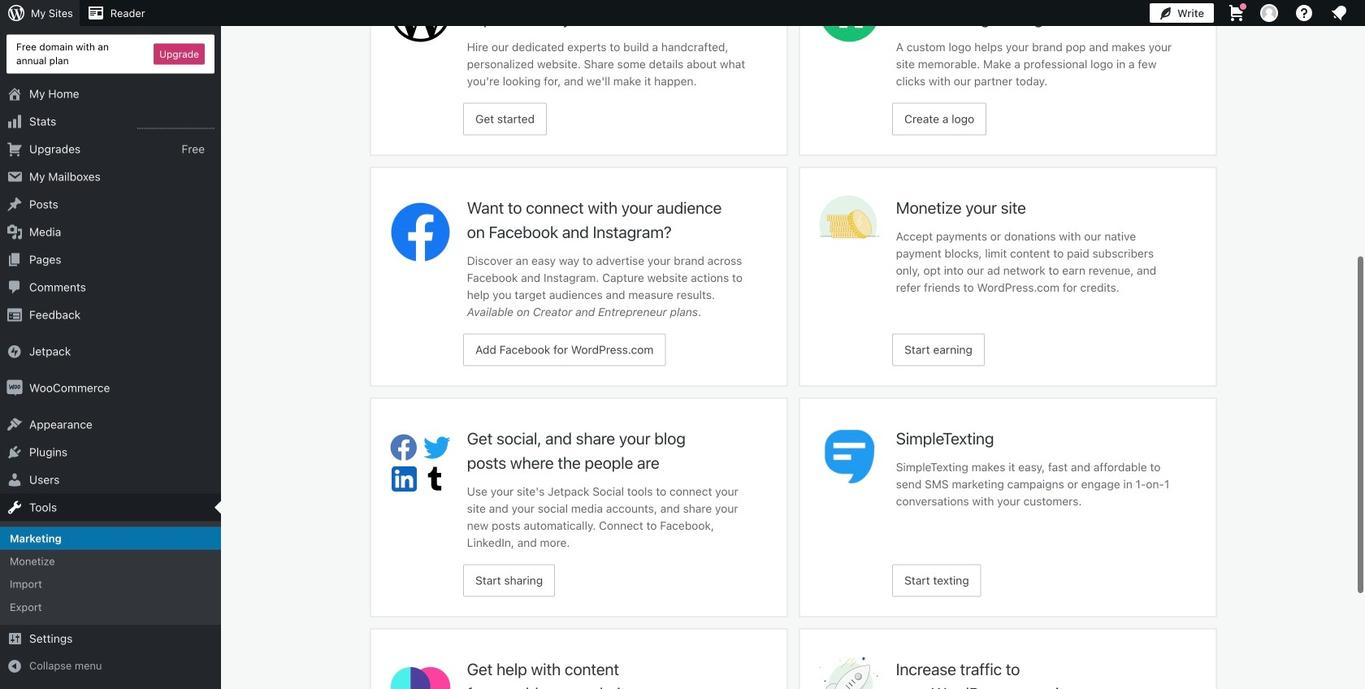 Task type: describe. For each thing, give the bounding box(es) containing it.
help image
[[1295, 3, 1315, 23]]

2 list item from the top
[[1359, 159, 1366, 235]]

simpletexting logo image
[[820, 426, 880, 487]]

facebook logo image
[[391, 202, 451, 263]]

manage your notifications image
[[1330, 3, 1350, 23]]



Task type: vqa. For each thing, say whether or not it's contained in the screenshot.
Highest hourly views 0 image
yes



Task type: locate. For each thing, give the bounding box(es) containing it.
img image
[[7, 343, 23, 360], [7, 380, 23, 396]]

verblio logo image
[[391, 657, 451, 689]]

1 img image from the top
[[7, 343, 23, 360]]

1 vertical spatial img image
[[7, 380, 23, 396]]

highest hourly views 0 image
[[137, 118, 215, 129]]

a rocketship image
[[820, 657, 880, 689]]

my profile image
[[1261, 4, 1279, 22]]

0 vertical spatial img image
[[7, 343, 23, 360]]

my shopping cart image
[[1228, 3, 1247, 23]]

logos for facebook, twitter, linkedin, and tumblr image
[[391, 435, 451, 492]]

fiverr logo image
[[820, 0, 880, 42]]

list item
[[1359, 83, 1366, 159], [1359, 159, 1366, 235]]

2 img image from the top
[[7, 380, 23, 396]]

a stack of coins image
[[820, 195, 880, 242]]

1 list item from the top
[[1359, 83, 1366, 159]]



